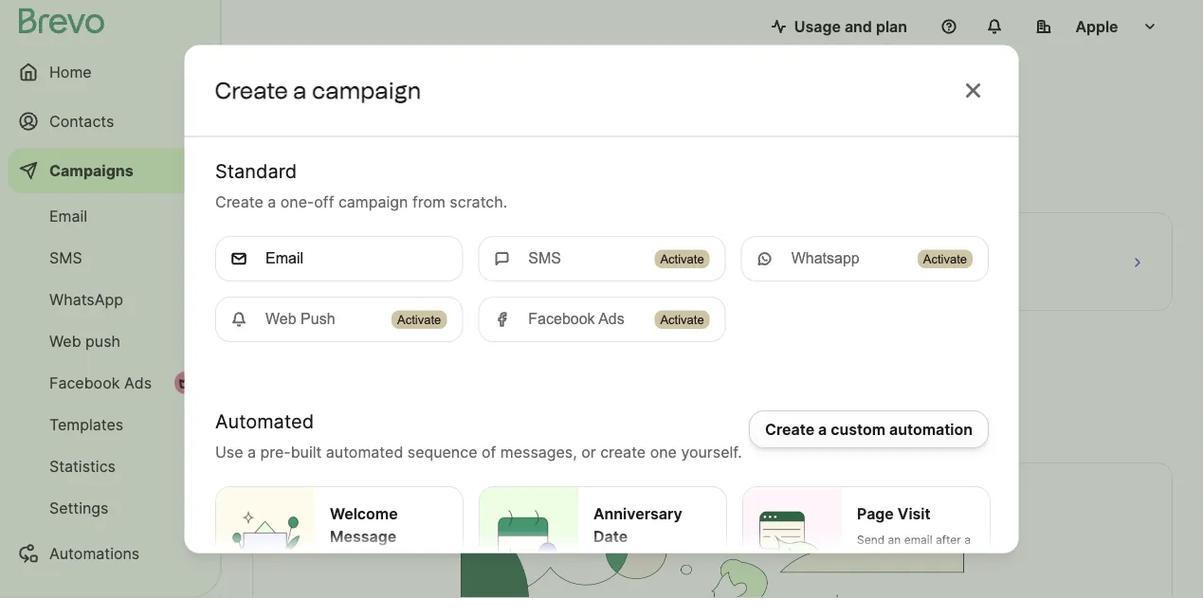 Task type: describe. For each thing, give the bounding box(es) containing it.
1 horizontal spatial facebook ads
[[528, 310, 624, 327]]

page visit
[[857, 504, 930, 522]]

2 0% from the left
[[939, 273, 958, 290]]

opens
[[585, 230, 632, 249]]

campaigns
[[49, 161, 133, 180]]

statistics link
[[8, 447, 209, 485]]

campaigns link
[[8, 148, 209, 193]]

anniversary date button
[[478, 486, 727, 598]]

a up standard at the left top of the page
[[293, 77, 307, 104]]

welcome image
[[216, 487, 314, 598]]

send an email after a contact visits a specific page on your website.
[[857, 533, 972, 592]]

a inside automated use a pre-built automated sequence of messages, or create one yourself.
[[247, 442, 256, 461]]

anniversary date
[[593, 504, 682, 545]]

your
[[948, 563, 972, 577]]

sequence
[[407, 442, 477, 461]]

one
[[650, 442, 676, 461]]

whatsapp link
[[8, 281, 209, 319]]

welcome
[[329, 504, 397, 522]]

page
[[901, 563, 928, 577]]

1 0 from the left
[[585, 267, 599, 295]]

1 horizontal spatial sms
[[528, 249, 561, 266]]

page
[[857, 504, 893, 522]]

scratch.
[[449, 192, 507, 210]]

and
[[845, 17, 872, 36]]

visits
[[901, 548, 928, 562]]

standard create a one-off campaign from scratch.
[[215, 159, 507, 210]]

dashboard
[[252, 76, 412, 113]]

web for web push
[[265, 310, 296, 327]]

web push
[[49, 332, 120, 350]]

templates
[[49, 415, 123, 434]]

use
[[215, 442, 243, 461]]

anniversary
[[593, 504, 682, 522]]

from
[[412, 192, 445, 210]]

whatsapp
[[49, 290, 123, 309]]

plan
[[876, 17, 907, 36]]

after
[[935, 533, 961, 546]]

one-
[[280, 192, 314, 210]]

of
[[481, 442, 496, 461]]

2 0 from the left
[[902, 267, 916, 295]]

a inside button
[[818, 419, 826, 438]]

an
[[887, 533, 900, 546]]

contacts
[[308, 230, 370, 249]]

custom
[[830, 419, 885, 438]]

email
[[904, 533, 932, 546]]

push
[[300, 310, 335, 327]]

activate for web push
[[397, 312, 441, 326]]

settings
[[49, 499, 108, 517]]

0 vertical spatial campaign
[[312, 77, 421, 104]]

1 vertical spatial facebook
[[49, 374, 120, 392]]

apple
[[1075, 17, 1118, 36]]

ads inside facebook ads link
[[124, 374, 152, 392]]

create a custom automation
[[765, 419, 972, 438]]

create
[[600, 442, 645, 461]]

pre-
[[260, 442, 290, 461]]

email inside email link
[[49, 207, 87, 225]]

off
[[314, 192, 334, 210]]

create inside standard create a one-off campaign from scratch.
[[215, 192, 263, 210]]

0 horizontal spatial sms
[[49, 248, 82, 267]]

total contacts
[[268, 230, 370, 249]]

visit
[[897, 504, 930, 522]]

standard
[[215, 159, 296, 182]]

specific
[[857, 563, 898, 577]]

1
[[268, 267, 279, 295]]

email link
[[8, 197, 209, 235]]

contacts link
[[8, 99, 209, 144]]

activate for sms
[[660, 251, 704, 265]]

facebook ads link
[[8, 364, 209, 402]]



Task type: vqa. For each thing, say whether or not it's contained in the screenshot.
logs link
no



Task type: locate. For each thing, give the bounding box(es) containing it.
automated
[[325, 442, 403, 461]]

whatsapp
[[791, 249, 859, 266]]

email inside email button
[[265, 249, 303, 266]]

0 vertical spatial facebook
[[528, 310, 594, 327]]

0 vertical spatial facebook ads
[[528, 310, 624, 327]]

create inside button
[[765, 419, 814, 438]]

anniversary date image
[[479, 487, 578, 598]]

0 horizontal spatial email
[[49, 207, 87, 225]]

a left custom on the bottom right
[[818, 419, 826, 438]]

a right use on the bottom of the page
[[247, 442, 256, 461]]

yourself.
[[681, 442, 741, 461]]

campaign
[[312, 77, 421, 104], [338, 192, 408, 210]]

1 vertical spatial create
[[215, 192, 263, 210]]

create
[[215, 77, 288, 104], [215, 192, 263, 210], [765, 419, 814, 438]]

automated
[[215, 409, 313, 433]]

contacts
[[49, 112, 114, 130]]

0 down opens
[[585, 267, 599, 295]]

0 horizontal spatial ads
[[124, 374, 152, 392]]

or
[[581, 442, 596, 461]]

page visit image
[[743, 487, 841, 598]]

a right after at the bottom of page
[[964, 533, 970, 546]]

ads left the left___rvooi icon
[[124, 374, 152, 392]]

email button
[[215, 235, 462, 281]]

facebook down opens
[[528, 310, 594, 327]]

1 0% from the left
[[622, 273, 641, 290]]

web push
[[265, 310, 335, 327]]

home link
[[8, 49, 209, 95]]

contact
[[857, 548, 897, 562]]

statistics
[[49, 457, 116, 475]]

activate for facebook ads
[[660, 312, 704, 326]]

create for create a campaign
[[215, 77, 288, 104]]

a
[[293, 77, 307, 104], [267, 192, 276, 210], [818, 419, 826, 438], [247, 442, 256, 461], [964, 533, 970, 546], [931, 548, 938, 562]]

templates link
[[8, 406, 209, 444]]

1 vertical spatial web
[[49, 332, 81, 350]]

0% down opens
[[622, 273, 641, 290]]

automated use a pre-built automated sequence of messages, or create one yourself.
[[215, 409, 741, 461]]

email down total
[[265, 249, 303, 266]]

settings link
[[8, 489, 209, 527]]

apple button
[[1021, 8, 1173, 46]]

0 vertical spatial email
[[49, 207, 87, 225]]

usage
[[794, 17, 841, 36]]

a inside standard create a one-off campaign from scratch.
[[267, 192, 276, 210]]

built
[[290, 442, 321, 461]]

facebook ads
[[528, 310, 624, 327], [49, 374, 152, 392]]

0 horizontal spatial 0%
[[622, 273, 641, 290]]

on
[[932, 563, 945, 577]]

1 vertical spatial campaign
[[338, 192, 408, 210]]

email down campaigns
[[49, 207, 87, 225]]

usage and plan button
[[756, 8, 922, 46]]

usage and plan
[[794, 17, 907, 36]]

push
[[85, 332, 120, 350]]

a left 'one-'
[[267, 192, 276, 210]]

a up "on"
[[931, 548, 938, 562]]

activate
[[660, 251, 704, 265], [923, 251, 966, 265], [397, 312, 441, 326], [660, 312, 704, 326]]

web left "push"
[[265, 310, 296, 327]]

create for create a custom automation
[[765, 419, 814, 438]]

email
[[49, 207, 87, 225], [265, 249, 303, 266]]

1 horizontal spatial 0
[[902, 267, 916, 295]]

0%
[[622, 273, 641, 290], [939, 273, 958, 290]]

0 vertical spatial ads
[[598, 310, 624, 327]]

messages,
[[500, 442, 577, 461]]

1 horizontal spatial facebook
[[528, 310, 594, 327]]

facebook down web push
[[49, 374, 120, 392]]

1 horizontal spatial 0%
[[939, 273, 958, 290]]

1 vertical spatial ads
[[124, 374, 152, 392]]

clicks
[[902, 230, 945, 249]]

1 horizontal spatial ads
[[598, 310, 624, 327]]

0 horizontal spatial facebook
[[49, 374, 120, 392]]

0
[[585, 267, 599, 295], [902, 267, 916, 295]]

message
[[329, 526, 396, 545]]

sms link
[[8, 239, 209, 277]]

automations
[[49, 544, 140, 563]]

website.
[[857, 578, 902, 592]]

campaign inside standard create a one-off campaign from scratch.
[[338, 192, 408, 210]]

home
[[49, 63, 92, 81]]

0 horizontal spatial facebook ads
[[49, 374, 152, 392]]

create a custom automation button
[[749, 410, 988, 448]]

0 vertical spatial web
[[265, 310, 296, 327]]

create left custom on the bottom right
[[765, 419, 814, 438]]

0% down clicks
[[939, 273, 958, 290]]

ads
[[598, 310, 624, 327], [124, 374, 152, 392]]

1 vertical spatial facebook ads
[[49, 374, 152, 392]]

web left the 'push'
[[49, 332, 81, 350]]

sms
[[49, 248, 82, 267], [528, 249, 561, 266]]

ads down opens
[[598, 310, 624, 327]]

web for web push
[[49, 332, 81, 350]]

left___rvooi image
[[178, 375, 193, 391]]

web
[[265, 310, 296, 327], [49, 332, 81, 350]]

welcome message
[[329, 504, 397, 545]]

1 horizontal spatial email
[[265, 249, 303, 266]]

campaign right off
[[338, 192, 408, 210]]

facebook ads down opens
[[528, 310, 624, 327]]

automations link
[[8, 531, 209, 576]]

send
[[857, 533, 884, 546]]

activate for whatsapp
[[923, 251, 966, 265]]

campaign up standard create a one-off campaign from scratch.
[[312, 77, 421, 104]]

2 vertical spatial create
[[765, 419, 814, 438]]

0 vertical spatial create
[[215, 77, 288, 104]]

create up standard at the left top of the page
[[215, 77, 288, 104]]

date
[[593, 526, 627, 545]]

activate button
[[654, 249, 709, 268], [917, 249, 972, 268], [654, 249, 709, 268], [917, 249, 972, 268], [391, 309, 446, 328], [654, 309, 709, 328], [391, 310, 446, 328], [654, 310, 709, 328]]

0 horizontal spatial web
[[49, 332, 81, 350]]

create down standard at the left top of the page
[[215, 192, 263, 210]]

1 vertical spatial email
[[265, 249, 303, 266]]

facebook ads down the 'push'
[[49, 374, 152, 392]]

0 down clicks
[[902, 267, 916, 295]]

create a campaign
[[215, 77, 421, 104]]

automation
[[889, 419, 972, 438]]

1 horizontal spatial web
[[265, 310, 296, 327]]

welcome message button
[[215, 486, 463, 598]]

0 horizontal spatial 0
[[585, 267, 599, 295]]

total
[[268, 230, 304, 249]]

web push link
[[8, 322, 209, 360]]

facebook
[[528, 310, 594, 327], [49, 374, 120, 392]]



